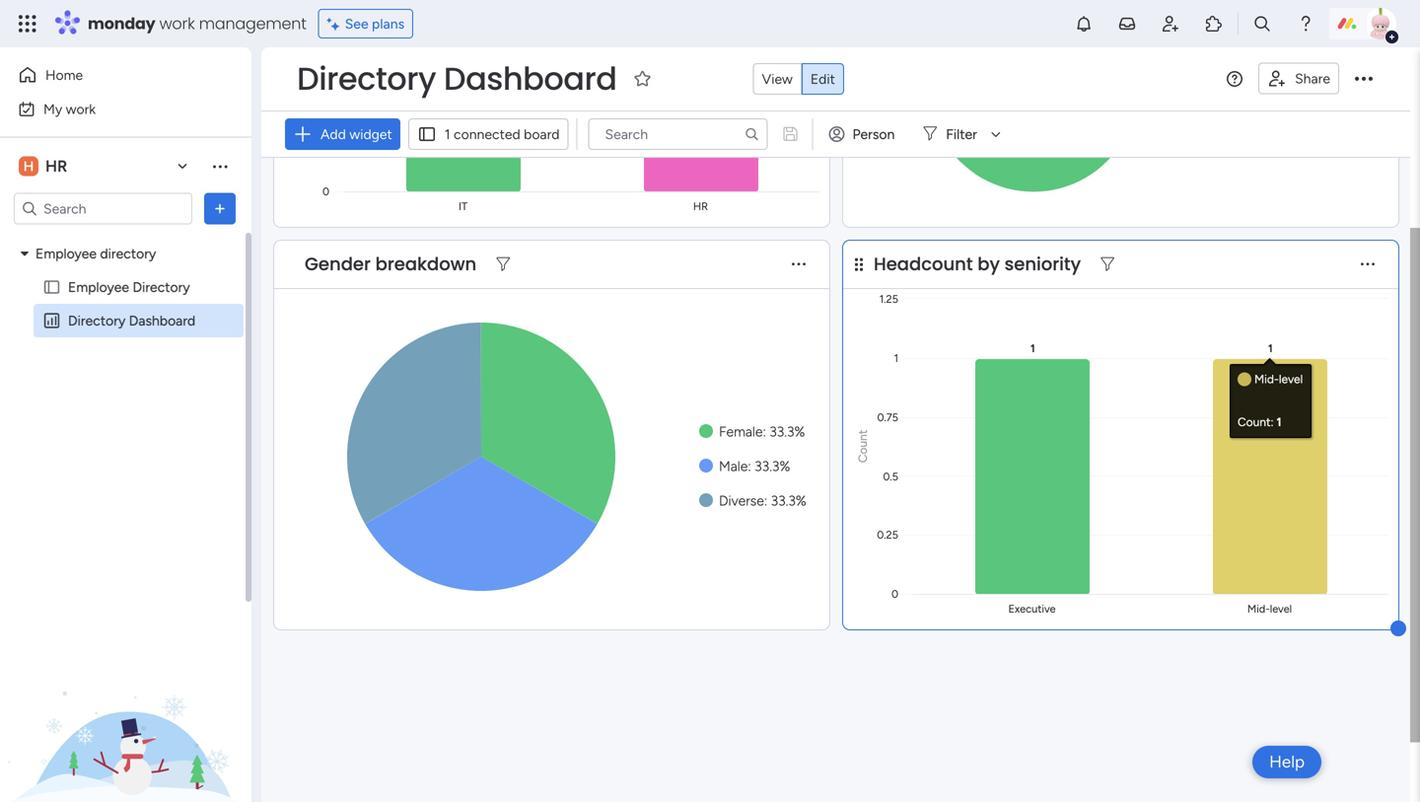 Task type: locate. For each thing, give the bounding box(es) containing it.
33.3%
[[1341, 107, 1377, 123], [770, 423, 805, 440], [755, 458, 791, 475], [771, 492, 807, 509]]

0 vertical spatial directory
[[297, 57, 436, 101]]

2 horizontal spatial directory
[[297, 57, 436, 101]]

employee for employee directory
[[68, 279, 129, 295]]

33.3% for male : 33.3%
[[755, 458, 791, 475]]

work right my
[[66, 101, 96, 117]]

: down male : 33.3%
[[764, 492, 768, 509]]

1 horizontal spatial work
[[159, 12, 195, 35]]

search everything image
[[1253, 14, 1273, 34]]

0 horizontal spatial more dots image
[[792, 257, 806, 272]]

list box
[[0, 233, 252, 604]]

2 vertical spatial directory
[[68, 312, 126, 329]]

workspace image
[[19, 155, 38, 177]]

work inside button
[[66, 101, 96, 117]]

work right monday
[[159, 12, 195, 35]]

monday
[[88, 12, 155, 35]]

0 horizontal spatial dashboard
[[129, 312, 196, 329]]

person button
[[821, 118, 907, 150]]

dashboard
[[444, 57, 617, 101], [129, 312, 196, 329]]

work
[[159, 12, 195, 35], [66, 101, 96, 117]]

apps image
[[1205, 14, 1224, 34]]

1 horizontal spatial directory
[[133, 279, 190, 295]]

: left 66.7%
[[1294, 72, 1297, 89]]

1 vertical spatial dashboard
[[129, 312, 196, 329]]

notifications image
[[1074, 14, 1094, 34]]

33.3% up the diverse : 33.3%
[[755, 458, 791, 475]]

leave
[[1377, 107, 1408, 123]]

share button
[[1259, 63, 1340, 94]]

: 33.3%
[[1334, 107, 1377, 123]]

directory dashboard up 1
[[297, 57, 617, 101]]

diverse
[[719, 492, 764, 509]]

0 vertical spatial dashboard
[[444, 57, 617, 101]]

0 horizontal spatial work
[[66, 101, 96, 117]]

more dots image
[[792, 257, 806, 272], [1362, 257, 1375, 272]]

0 vertical spatial work
[[159, 12, 195, 35]]

1 vertical spatial work
[[66, 101, 96, 117]]

directory
[[297, 57, 436, 101], [133, 279, 190, 295], [68, 312, 126, 329]]

directory dashboard
[[297, 57, 617, 101], [68, 312, 196, 329]]

directory dashboard inside list box
[[68, 312, 196, 329]]

home button
[[12, 59, 212, 91]]

1 horizontal spatial dashboard
[[444, 57, 617, 101]]

employee for employee directory
[[36, 245, 97, 262]]

more options image
[[1356, 70, 1373, 88]]

1 vertical spatial employee
[[68, 279, 129, 295]]

none search field inside directory dashboard banner
[[589, 118, 768, 150]]

ruby anderson image
[[1366, 8, 1397, 39]]

: for female : 33.3%
[[763, 423, 766, 440]]

dashboard up board
[[444, 57, 617, 101]]

female
[[719, 423, 763, 440]]

directory dashboard down "employee directory"
[[68, 312, 196, 329]]

connected
[[454, 126, 521, 143]]

directory dashboard inside banner
[[297, 57, 617, 101]]

add
[[321, 126, 346, 143]]

: up male : 33.3%
[[763, 423, 766, 440]]

public dashboard image
[[42, 311, 61, 330]]

person
[[853, 126, 895, 143]]

female : 33.3%
[[719, 423, 805, 440]]

edit
[[811, 71, 836, 87]]

0 vertical spatial directory dashboard
[[297, 57, 617, 101]]

dashboard down "employee directory"
[[129, 312, 196, 329]]

breakdown
[[376, 252, 477, 277]]

dapulse drag handle 3 image
[[855, 257, 863, 272]]

33.3% for female : 33.3%
[[770, 423, 805, 440]]

1 horizontal spatial more dots image
[[1362, 257, 1375, 272]]

None search field
[[589, 118, 768, 150]]

1 connected board button
[[408, 118, 569, 150]]

1 vertical spatial directory
[[133, 279, 190, 295]]

help button
[[1253, 746, 1322, 778]]

v2 funnel image
[[497, 257, 510, 272]]

employee
[[36, 245, 97, 262], [68, 279, 129, 295]]

2 more dots image from the left
[[1362, 257, 1375, 272]]

directory right public dashboard image
[[68, 312, 126, 329]]

:
[[1294, 72, 1297, 89], [1334, 107, 1338, 123], [763, 423, 766, 440], [748, 458, 751, 475], [764, 492, 768, 509]]

1 vertical spatial directory dashboard
[[68, 312, 196, 329]]

directory dashboard banner
[[261, 47, 1411, 158]]

add to favorites image
[[633, 69, 653, 88]]

lottie animation image
[[0, 603, 252, 802]]

option
[[0, 236, 252, 240]]

work for monday
[[159, 12, 195, 35]]

view button
[[753, 63, 802, 95]]

v2 funnel image
[[1101, 257, 1115, 272]]

caret down image
[[21, 247, 29, 260]]

33.3% right diverse
[[771, 492, 807, 509]]

employee up public board "image"
[[36, 245, 97, 262]]

0 vertical spatial employee
[[36, 245, 97, 262]]

display modes group
[[753, 63, 844, 95]]

maternity/paternity leave
[[1255, 107, 1408, 123]]

dashboard inside directory dashboard banner
[[444, 57, 617, 101]]

my
[[43, 101, 62, 117]]

gender
[[305, 252, 371, 277]]

33.3% right female
[[770, 423, 805, 440]]

directory
[[100, 245, 156, 262]]

employee down employee directory
[[68, 279, 129, 295]]

directory down directory
[[133, 279, 190, 295]]

workspace options image
[[210, 156, 230, 176]]

directory down see plans button
[[297, 57, 436, 101]]

1 horizontal spatial directory dashboard
[[297, 57, 617, 101]]

options image
[[210, 199, 230, 219]]

0 horizontal spatial directory dashboard
[[68, 312, 196, 329]]

by
[[978, 252, 1000, 277]]

: for diverse : 33.3%
[[764, 492, 768, 509]]

: up diverse
[[748, 458, 751, 475]]



Task type: describe. For each thing, give the bounding box(es) containing it.
diverse : 33.3%
[[719, 492, 807, 509]]

work for my
[[66, 101, 96, 117]]

0 horizontal spatial directory
[[68, 312, 126, 329]]

1 connected board
[[445, 126, 560, 143]]

: down 66.7%
[[1334, 107, 1338, 123]]

edit button
[[802, 63, 844, 95]]

my work
[[43, 101, 96, 117]]

my work button
[[12, 93, 212, 125]]

add widget
[[321, 126, 392, 143]]

home
[[45, 67, 83, 83]]

Directory Dashboard field
[[292, 57, 622, 101]]

33.3% left leave
[[1341, 107, 1377, 123]]

share
[[1296, 70, 1331, 87]]

directory inside banner
[[297, 57, 436, 101]]

see plans button
[[318, 9, 414, 38]]

arrow down image
[[985, 122, 1008, 146]]

lottie animation element
[[0, 603, 252, 802]]

filter
[[946, 126, 978, 143]]

board
[[524, 126, 560, 143]]

public board image
[[42, 278, 61, 296]]

hr
[[45, 157, 67, 176]]

active : 66.7%
[[1255, 72, 1337, 89]]

Search in workspace field
[[41, 197, 165, 220]]

help image
[[1296, 14, 1316, 34]]

select product image
[[18, 14, 37, 34]]

management
[[199, 12, 307, 35]]

active
[[1255, 72, 1294, 89]]

Filter dashboard by text search field
[[589, 118, 768, 150]]

33.3% for diverse : 33.3%
[[771, 492, 807, 509]]

1
[[445, 126, 450, 143]]

male : 33.3%
[[719, 458, 791, 475]]

menu image
[[1227, 71, 1243, 87]]

h
[[23, 158, 34, 175]]

search image
[[744, 126, 760, 142]]

view
[[762, 71, 793, 87]]

1 more dots image from the left
[[792, 257, 806, 272]]

plans
[[372, 15, 405, 32]]

gender breakdown
[[305, 252, 477, 277]]

maternity/paternity
[[1255, 107, 1373, 123]]

66.7%
[[1301, 72, 1337, 89]]

list box containing employee directory
[[0, 233, 252, 604]]

see
[[345, 15, 369, 32]]

male
[[719, 458, 748, 475]]

headcount
[[874, 252, 973, 277]]

employee directory
[[36, 245, 156, 262]]

workspace selection element
[[19, 154, 70, 178]]

see plans
[[345, 15, 405, 32]]

employee directory
[[68, 279, 190, 295]]

widget
[[349, 126, 392, 143]]

invite members image
[[1161, 14, 1181, 34]]

help
[[1270, 752, 1305, 772]]

: for male : 33.3%
[[748, 458, 751, 475]]

filter button
[[915, 118, 1008, 150]]

seniority
[[1005, 252, 1081, 277]]

dashboard inside list box
[[129, 312, 196, 329]]

inbox image
[[1118, 14, 1138, 34]]

monday work management
[[88, 12, 307, 35]]

add widget button
[[285, 118, 400, 150]]

headcount by seniority
[[874, 252, 1081, 277]]

: for active : 66.7%
[[1294, 72, 1297, 89]]



Task type: vqa. For each thing, say whether or not it's contained in the screenshot.
HELP image
yes



